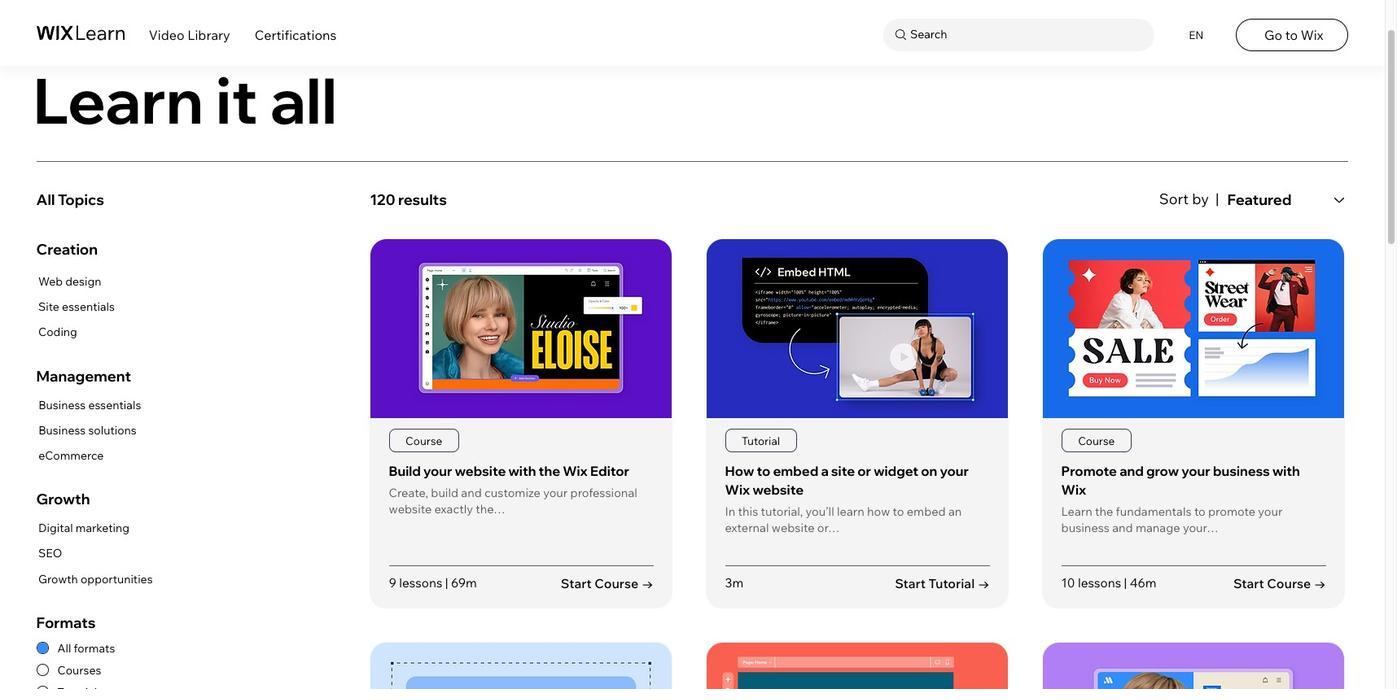 Task type: vqa. For each thing, say whether or not it's contained in the screenshot.
image
no



Task type: describe. For each thing, give the bounding box(es) containing it.
growth for growth
[[36, 490, 90, 509]]

all
[[270, 60, 337, 139]]

business solutions
[[38, 423, 137, 438]]

how to add and customize a container box in the wix editor image
[[371, 643, 672, 690]]

web design list item
[[36, 272, 115, 292]]

filtered results region
[[370, 183, 1361, 690]]

site
[[38, 299, 59, 314]]

your up build
[[423, 463, 452, 480]]

build your website with the wix editor link
[[389, 463, 629, 480]]

start course → for build your website with the wix editor
[[561, 576, 654, 592]]

web
[[38, 274, 63, 289]]

filters navigation
[[36, 183, 348, 690]]

tutorial,
[[761, 504, 803, 519]]

business essentials button
[[36, 395, 141, 416]]

fundamentals
[[1116, 504, 1192, 519]]

list for creation
[[36, 272, 115, 343]]

your inside how to embed a site or widget on your wix website in this tutorial, you'll learn how to embed an external website or…
[[940, 463, 969, 480]]

website down create,
[[389, 502, 432, 517]]

wix inside go to wix link
[[1301, 27, 1324, 43]]

video library link
[[149, 27, 230, 43]]

growth opportunities list item
[[36, 570, 153, 590]]

start course → for promote and grow your business with wix
[[1234, 576, 1326, 592]]

your…
[[1183, 520, 1219, 536]]

2 horizontal spatial |
[[1216, 190, 1219, 208]]

topics
[[58, 191, 104, 209]]

10
[[1062, 576, 1075, 591]]

10 lessons | 46m
[[1062, 576, 1157, 591]]

video library
[[36, 27, 145, 45]]

seo
[[38, 547, 62, 561]]

learn inside promote and grow your business with wix learn the fundamentals to promote your business and manage your…
[[1062, 504, 1093, 519]]

business for business solutions
[[38, 423, 86, 438]]

sort by  |
[[1159, 190, 1219, 208]]

library
[[85, 27, 145, 45]]

or
[[858, 463, 871, 480]]

sort
[[1159, 190, 1189, 208]]

en button
[[1179, 19, 1212, 51]]

3m
[[725, 576, 744, 591]]

how
[[867, 504, 890, 519]]

wix inside promote and grow your business with wix learn the fundamentals to promote your business and manage your…
[[1062, 482, 1087, 498]]

build your website with the wix editor create, build and customize your professional website exactly the…
[[389, 463, 637, 517]]

list item containing promote and grow your business with wix
[[1043, 239, 1345, 609]]

in
[[725, 504, 736, 519]]

formats group
[[36, 614, 348, 690]]

2 vertical spatial and
[[1113, 520, 1133, 536]]

growth opportunities button
[[36, 570, 153, 590]]

all for all formats
[[57, 641, 71, 656]]

how to embed a site or widget on your wix website link
[[725, 463, 969, 498]]

list item containing build your website with the wix editor
[[370, 239, 673, 609]]

web design
[[38, 274, 101, 289]]

120 results
[[370, 191, 447, 209]]

wix inside how to embed a site or widget on your wix website in this tutorial, you'll learn how to embed an external website or…
[[725, 482, 750, 498]]

marketing
[[76, 521, 129, 536]]

build your website with the wix editor image
[[371, 240, 672, 419]]

this
[[738, 504, 758, 519]]

1 horizontal spatial business
[[1213, 463, 1270, 480]]

go
[[1265, 27, 1283, 43]]

69m
[[451, 576, 477, 591]]

all formats
[[57, 641, 115, 656]]

customize
[[485, 485, 541, 501]]

all topics button
[[36, 183, 348, 217]]

formats
[[36, 614, 96, 633]]

promote
[[1062, 463, 1117, 480]]

46m
[[1130, 576, 1157, 591]]

two product pages from an online streetwear store with buy now and order buttons with a graph that shows increasing sales. image
[[1043, 240, 1345, 419]]

business essentials list item
[[36, 395, 141, 416]]

how to embed a site or widget on your wix website in this tutorial, you'll learn how to embed an external website or…
[[725, 463, 969, 536]]

build
[[431, 485, 459, 501]]

ecommerce
[[38, 449, 104, 463]]

site essentials button
[[36, 297, 115, 318]]

essentials for site essentials
[[62, 299, 115, 314]]

how
[[725, 463, 754, 480]]

build
[[389, 463, 421, 480]]

growth opportunities
[[38, 572, 153, 587]]

site
[[831, 463, 855, 480]]

with inside build your website with the wix editor create, build and customize your professional website exactly the…
[[509, 463, 536, 480]]

all for all topics
[[36, 191, 55, 209]]

→ for build your website with the wix editor
[[642, 576, 654, 592]]

start course → button for promote and grow your business with wix
[[1234, 575, 1326, 593]]

with inside promote and grow your business with wix learn the fundamentals to promote your business and manage your…
[[1273, 463, 1300, 480]]

wix inside build your website with the wix editor create, build and customize your professional website exactly the…
[[563, 463, 588, 480]]

results
[[398, 191, 447, 209]]

three small headshots with colorful backgrounds obscure a fancy title: "bold" image
[[707, 643, 1008, 690]]

lessons for build your website with the wix editor
[[399, 576, 443, 591]]

solutions
[[88, 423, 137, 438]]

video
[[36, 27, 81, 45]]

widget
[[874, 463, 919, 480]]

growth for growth opportunities
[[38, 572, 78, 587]]

website up tutorial,
[[753, 482, 804, 498]]

coding button
[[36, 322, 115, 343]]

create,
[[389, 485, 428, 501]]

courses
[[57, 663, 101, 678]]

9 lessons | 69m
[[389, 576, 477, 591]]

professional
[[570, 485, 637, 501]]

design
[[65, 274, 101, 289]]

start tutorial → button
[[895, 575, 990, 593]]

web design button
[[36, 272, 115, 292]]

site essentials list item
[[36, 297, 115, 318]]

opportunities
[[81, 572, 153, 587]]

it
[[216, 60, 258, 139]]

your right grow
[[1182, 463, 1211, 480]]

promote and grow your business with wix link
[[1062, 463, 1300, 498]]

you'll
[[806, 504, 834, 519]]

video
[[149, 27, 185, 43]]

business solutions button
[[36, 421, 141, 441]]

promote
[[1208, 504, 1256, 519]]



Task type: locate. For each thing, give the bounding box(es) containing it.
0 vertical spatial growth
[[36, 490, 90, 509]]

embed left an
[[907, 504, 946, 519]]

1 → from the left
[[642, 576, 654, 592]]

learn
[[837, 504, 865, 519]]

coding list item
[[36, 322, 115, 343]]

0 horizontal spatial embed
[[773, 463, 819, 480]]

exactly
[[434, 502, 473, 517]]

wix right go
[[1301, 27, 1324, 43]]

0 horizontal spatial start course → button
[[561, 575, 654, 593]]

list containing web design
[[36, 272, 115, 343]]

creation
[[36, 240, 98, 259]]

3 start from the left
[[1234, 576, 1264, 592]]

manage
[[1136, 520, 1180, 536]]

business up ecommerce
[[38, 423, 86, 438]]

your right promote
[[1258, 504, 1283, 519]]

0 horizontal spatial with
[[509, 463, 536, 480]]

list item
[[370, 239, 673, 609], [706, 239, 1009, 609], [1043, 239, 1345, 609], [370, 643, 673, 690], [706, 643, 1009, 690], [1043, 643, 1345, 690]]

and
[[1120, 463, 1144, 480], [461, 485, 482, 501], [1113, 520, 1133, 536]]

list containing business essentials
[[36, 395, 141, 467]]

start course →
[[561, 576, 654, 592], [1234, 576, 1326, 592]]

ecommerce button
[[36, 446, 141, 467]]

all
[[36, 191, 55, 209], [57, 641, 71, 656]]

business for business essentials
[[38, 398, 86, 412]]

1 horizontal spatial start course → button
[[1234, 575, 1326, 593]]

all topics
[[36, 191, 104, 209]]

coding
[[38, 325, 77, 340]]

1 horizontal spatial lessons
[[1078, 576, 1121, 591]]

tutorial inside button
[[929, 576, 975, 592]]

learn down library
[[33, 60, 204, 139]]

business up promote
[[1213, 463, 1270, 480]]

essentials inside site essentials 'button'
[[62, 299, 115, 314]]

a
[[821, 463, 829, 480]]

9
[[389, 576, 396, 591]]

growth inside button
[[38, 572, 78, 587]]

the down the promote on the right bottom of page
[[1095, 504, 1113, 519]]

all inside all topics button
[[36, 191, 55, 209]]

1 horizontal spatial with
[[1273, 463, 1300, 480]]

business
[[1213, 463, 1270, 480], [1062, 520, 1110, 536]]

your right on
[[940, 463, 969, 480]]

video library
[[149, 27, 230, 43]]

2 → from the left
[[978, 576, 990, 592]]

formats
[[74, 641, 115, 656]]

0 vertical spatial tutorial
[[742, 434, 780, 448]]

and left grow
[[1120, 463, 1144, 480]]

learn it all
[[33, 60, 337, 139]]

list for management
[[36, 395, 141, 467]]

go to wix
[[1265, 27, 1324, 43]]

start tutorial →
[[895, 576, 990, 592]]

menu bar
[[0, 0, 1385, 66]]

menu bar containing video library
[[0, 0, 1385, 66]]

→
[[642, 576, 654, 592], [978, 576, 990, 592], [1314, 576, 1326, 592]]

0 horizontal spatial start
[[561, 576, 592, 592]]

start for website
[[895, 576, 926, 592]]

all inside formats group
[[57, 641, 71, 656]]

lessons for promote and grow your business with wix
[[1078, 576, 1121, 591]]

site essentials
[[38, 299, 115, 314]]

to inside menu bar
[[1286, 27, 1298, 43]]

2 start from the left
[[895, 576, 926, 592]]

digital marketing
[[38, 521, 129, 536]]

all left topics
[[36, 191, 55, 209]]

list containing digital marketing
[[36, 519, 153, 590]]

how to embed a site or widget on your wix website image
[[707, 240, 1008, 419]]

start for to
[[1234, 576, 1264, 592]]

0 horizontal spatial all
[[36, 191, 55, 209]]

grow
[[1146, 463, 1179, 480]]

1 horizontal spatial |
[[1124, 576, 1127, 591]]

1 horizontal spatial the
[[1095, 504, 1113, 519]]

digital
[[38, 521, 73, 536]]

0 vertical spatial the
[[539, 463, 560, 480]]

| for editor
[[445, 576, 448, 591]]

| for wix
[[1124, 576, 1127, 591]]

wix
[[1301, 27, 1324, 43], [563, 463, 588, 480], [725, 482, 750, 498], [1062, 482, 1087, 498]]

wix left editor
[[563, 463, 588, 480]]

| left 46m
[[1124, 576, 1127, 591]]

essentials inside business essentials button
[[88, 398, 141, 412]]

0 vertical spatial essentials
[[62, 299, 115, 314]]

1 horizontal spatial all
[[57, 641, 71, 656]]

business down the promote on the right bottom of page
[[1062, 520, 1110, 536]]

the up customize
[[539, 463, 560, 480]]

2 start course → button from the left
[[1234, 575, 1326, 593]]

essentials down design
[[62, 299, 115, 314]]

0 horizontal spatial tutorial
[[742, 434, 780, 448]]

seo button
[[36, 544, 153, 565]]

0 horizontal spatial business
[[1062, 520, 1110, 536]]

1 vertical spatial learn
[[1062, 504, 1093, 519]]

digital marketing button
[[36, 519, 153, 539]]

1 horizontal spatial →
[[978, 576, 990, 592]]

2 business from the top
[[38, 423, 86, 438]]

editor
[[590, 463, 629, 480]]

1 vertical spatial and
[[461, 485, 482, 501]]

tutorial up how
[[742, 434, 780, 448]]

0 vertical spatial embed
[[773, 463, 819, 480]]

on
[[921, 463, 938, 480]]

2 start course → from the left
[[1234, 576, 1326, 592]]

all down 'formats'
[[57, 641, 71, 656]]

your
[[423, 463, 452, 480], [940, 463, 969, 480], [1182, 463, 1211, 480], [543, 485, 568, 501], [1258, 504, 1283, 519]]

→ for promote and grow your business with wix
[[1314, 576, 1326, 592]]

certifications
[[255, 27, 337, 43]]

1 vertical spatial tutorial
[[929, 576, 975, 592]]

1 vertical spatial growth
[[38, 572, 78, 587]]

business essentials
[[38, 398, 141, 412]]

the…
[[476, 502, 506, 517]]

0 vertical spatial all
[[36, 191, 55, 209]]

120
[[370, 191, 395, 209]]

start for customize
[[561, 576, 592, 592]]

start inside start tutorial → button
[[895, 576, 926, 592]]

1 horizontal spatial start
[[895, 576, 926, 592]]

an
[[949, 504, 962, 519]]

1 vertical spatial business
[[38, 423, 86, 438]]

the inside build your website with the wix editor create, build and customize your professional website exactly the…
[[539, 463, 560, 480]]

and up exactly in the bottom left of the page
[[461, 485, 482, 501]]

2 horizontal spatial start
[[1234, 576, 1264, 592]]

| right "sort"
[[1216, 190, 1219, 208]]

growth down seo
[[38, 572, 78, 587]]

go to wix link
[[1236, 19, 1349, 51]]

external
[[725, 520, 769, 536]]

list item containing how to embed a site or widget on your wix website
[[706, 239, 1009, 609]]

2 with from the left
[[1273, 463, 1300, 480]]

list containing build your website with the wix editor
[[370, 239, 1349, 690]]

en
[[1189, 28, 1204, 41]]

1 with from the left
[[509, 463, 536, 480]]

learn down the promote on the right bottom of page
[[1062, 504, 1093, 519]]

website
[[455, 463, 506, 480], [753, 482, 804, 498], [389, 502, 432, 517], [772, 520, 815, 536]]

or…
[[817, 520, 840, 536]]

promote and grow your business with wix learn the fundamentals to promote your business and manage your…
[[1062, 463, 1300, 536]]

3 → from the left
[[1314, 576, 1326, 592]]

0 horizontal spatial learn
[[33, 60, 204, 139]]

1 vertical spatial the
[[1095, 504, 1113, 519]]

the inside promote and grow your business with wix learn the fundamentals to promote your business and manage your…
[[1095, 504, 1113, 519]]

1 horizontal spatial start course →
[[1234, 576, 1326, 592]]

your right customize
[[543, 485, 568, 501]]

0 horizontal spatial lessons
[[399, 576, 443, 591]]

2 lessons from the left
[[1078, 576, 1121, 591]]

list for growth
[[36, 519, 153, 590]]

embed left a
[[773, 463, 819, 480]]

1 horizontal spatial learn
[[1062, 504, 1093, 519]]

→ inside start tutorial → button
[[978, 576, 990, 592]]

library
[[187, 27, 230, 43]]

management
[[36, 367, 131, 386]]

course
[[406, 434, 442, 448], [1078, 434, 1115, 448], [595, 576, 639, 592], [1267, 576, 1311, 592]]

1 horizontal spatial embed
[[907, 504, 946, 519]]

1 vertical spatial essentials
[[88, 398, 141, 412]]

wix down the promote on the right bottom of page
[[1062, 482, 1087, 498]]

seo list item
[[36, 544, 153, 565]]

0 horizontal spatial the
[[539, 463, 560, 480]]

list
[[370, 239, 1349, 690], [36, 272, 115, 343], [36, 395, 141, 467], [36, 519, 153, 590]]

start course → button
[[561, 575, 654, 593], [1234, 575, 1326, 593]]

with
[[509, 463, 536, 480], [1273, 463, 1300, 480]]

1 vertical spatial business
[[1062, 520, 1110, 536]]

1 lessons from the left
[[399, 576, 443, 591]]

| left 69m
[[445, 576, 448, 591]]

growth
[[36, 490, 90, 509], [38, 572, 78, 587]]

2 horizontal spatial →
[[1314, 576, 1326, 592]]

Search text field
[[906, 24, 1151, 45]]

1 vertical spatial embed
[[907, 504, 946, 519]]

essentials up solutions
[[88, 398, 141, 412]]

|
[[1216, 190, 1219, 208], [445, 576, 448, 591], [1124, 576, 1127, 591]]

lessons right 10 at the right bottom of the page
[[1078, 576, 1121, 591]]

0 vertical spatial business
[[1213, 463, 1270, 480]]

how to customize your image layout in the wix editor image
[[1043, 643, 1345, 690]]

0 horizontal spatial start course →
[[561, 576, 654, 592]]

0 vertical spatial and
[[1120, 463, 1144, 480]]

website down tutorial,
[[772, 520, 815, 536]]

1 horizontal spatial tutorial
[[929, 576, 975, 592]]

business solutions list item
[[36, 421, 141, 441]]

growth up digital
[[36, 490, 90, 509]]

wix down how
[[725, 482, 750, 498]]

business
[[38, 398, 86, 412], [38, 423, 86, 438]]

business up business solutions at the bottom left
[[38, 398, 86, 412]]

1 business from the top
[[38, 398, 86, 412]]

0 horizontal spatial →
[[642, 576, 654, 592]]

0 vertical spatial business
[[38, 398, 86, 412]]

the
[[539, 463, 560, 480], [1095, 504, 1113, 519]]

and down fundamentals
[[1113, 520, 1133, 536]]

certifications link
[[255, 27, 337, 43]]

→ for how to embed a site or widget on your wix website
[[978, 576, 990, 592]]

1 start from the left
[[561, 576, 592, 592]]

0 vertical spatial learn
[[33, 60, 204, 139]]

website up customize
[[455, 463, 506, 480]]

essentials for business essentials
[[88, 398, 141, 412]]

lessons right 9
[[399, 576, 443, 591]]

start
[[561, 576, 592, 592], [895, 576, 926, 592], [1234, 576, 1264, 592]]

and inside build your website with the wix editor create, build and customize your professional website exactly the…
[[461, 485, 482, 501]]

ecommerce list item
[[36, 446, 141, 467]]

start course → button for build your website with the wix editor
[[561, 575, 654, 593]]

1 start course → from the left
[[561, 576, 654, 592]]

tutorial down an
[[929, 576, 975, 592]]

essentials
[[62, 299, 115, 314], [88, 398, 141, 412]]

to inside promote and grow your business with wix learn the fundamentals to promote your business and manage your…
[[1194, 504, 1206, 519]]

1 start course → button from the left
[[561, 575, 654, 593]]

list inside filtered results region
[[370, 239, 1349, 690]]

0 horizontal spatial |
[[445, 576, 448, 591]]

learn
[[33, 60, 204, 139], [1062, 504, 1093, 519]]

digital marketing list item
[[36, 519, 153, 539]]

1 vertical spatial all
[[57, 641, 71, 656]]



